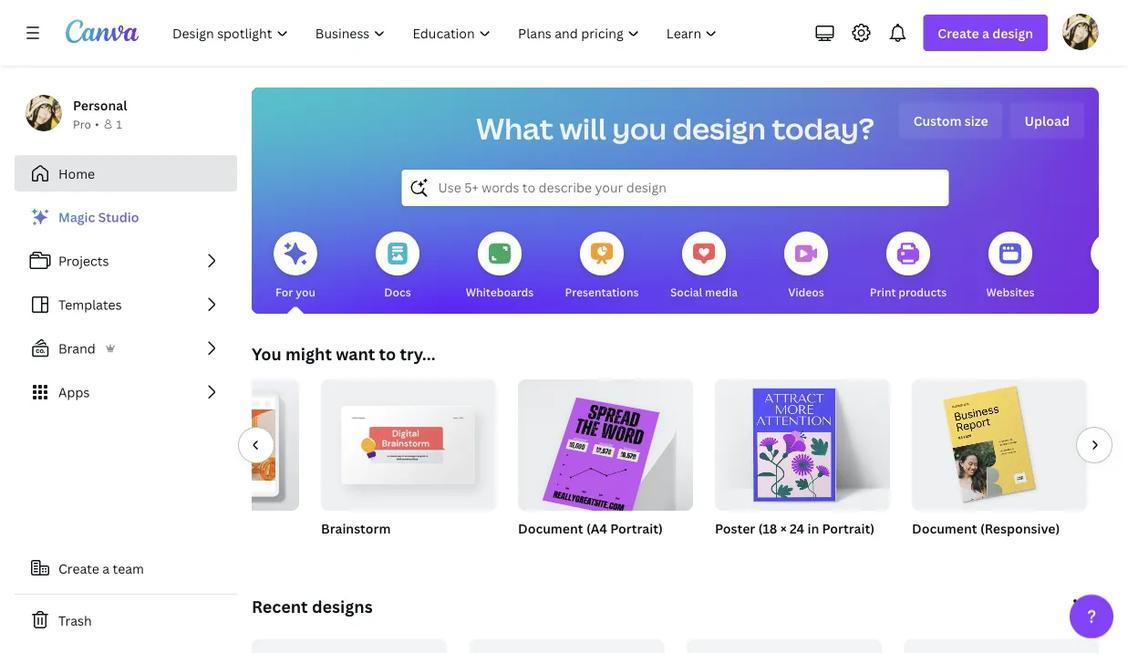 Task type: describe. For each thing, give the bounding box(es) containing it.
what
[[476, 109, 554, 148]]

today?
[[772, 109, 875, 148]]

you inside button
[[296, 284, 316, 299]]

in
[[808, 520, 820, 537]]

size
[[965, 112, 989, 129]]

home link
[[15, 155, 237, 192]]

projects link
[[15, 243, 237, 279]]

what will you design today?
[[476, 109, 875, 148]]

social media
[[671, 284, 738, 299]]

poster (18 × 24 in portrait) group
[[715, 372, 891, 560]]

•
[[95, 116, 99, 131]]

designs
[[312, 595, 373, 618]]

trash
[[58, 612, 92, 629]]

stephanie aranda image
[[1063, 13, 1100, 50]]

(18
[[759, 520, 778, 537]]

brainstorm group
[[321, 372, 496, 560]]

create a team button
[[15, 550, 237, 587]]

presentations
[[565, 284, 639, 299]]

you might want to try...
[[252, 343, 436, 365]]

team
[[113, 560, 144, 577]]

document (responsive) group
[[912, 372, 1088, 560]]

document for document (responsive)
[[912, 520, 978, 537]]

a for design
[[983, 24, 990, 42]]

pro •
[[73, 116, 99, 131]]

group for document (a4 portrait)
[[518, 372, 693, 519]]

24
[[790, 520, 805, 537]]

upload
[[1025, 112, 1070, 129]]

poster (18 × 24 in portrait)
[[715, 520, 875, 537]]

media
[[705, 284, 738, 299]]

a for team
[[102, 560, 110, 577]]

1 group from the left
[[124, 372, 299, 511]]

create a design
[[938, 24, 1034, 42]]

document (a4 portrait) group
[[518, 372, 693, 560]]

for you
[[276, 284, 316, 299]]

Search search field
[[438, 171, 913, 205]]

facebook cover group
[[124, 372, 299, 560]]

to
[[379, 343, 396, 365]]

list containing magic studio
[[15, 199, 237, 411]]

document for document (a4 portrait)
[[518, 520, 584, 537]]

for you button
[[274, 219, 318, 314]]

videos button
[[785, 219, 829, 314]]

more button
[[1091, 219, 1129, 314]]

1
[[116, 116, 122, 131]]

print
[[870, 284, 896, 299]]

0 vertical spatial you
[[613, 109, 667, 148]]

docs
[[384, 284, 411, 299]]

whiteboards
[[466, 284, 534, 299]]

videos
[[789, 284, 825, 299]]

print products button
[[870, 219, 947, 314]]

(a4
[[587, 520, 608, 537]]



Task type: locate. For each thing, give the bounding box(es) containing it.
create for create a team
[[58, 560, 99, 577]]

1 vertical spatial you
[[296, 284, 316, 299]]

personal
[[73, 96, 127, 114]]

create left team
[[58, 560, 99, 577]]

social
[[671, 284, 703, 299]]

0 horizontal spatial document
[[518, 520, 584, 537]]

0 vertical spatial a
[[983, 24, 990, 42]]

you right will
[[613, 109, 667, 148]]

a inside button
[[102, 560, 110, 577]]

create for create a design
[[938, 24, 980, 42]]

templates link
[[15, 287, 237, 323]]

0 vertical spatial design
[[993, 24, 1034, 42]]

create a design button
[[924, 15, 1048, 51]]

websites button
[[987, 219, 1035, 314]]

you right 'for'
[[296, 284, 316, 299]]

you
[[613, 109, 667, 148], [296, 284, 316, 299]]

design
[[993, 24, 1034, 42], [673, 109, 766, 148]]

a up 'size'
[[983, 24, 990, 42]]

create a team
[[58, 560, 144, 577]]

1 horizontal spatial a
[[983, 24, 990, 42]]

brand
[[58, 340, 96, 357]]

0 horizontal spatial portrait)
[[611, 520, 663, 537]]

1 portrait) from the left
[[611, 520, 663, 537]]

try...
[[400, 343, 436, 365]]

0 horizontal spatial create
[[58, 560, 99, 577]]

1 document from the left
[[518, 520, 584, 537]]

top level navigation element
[[161, 15, 733, 51]]

magic studio
[[58, 209, 139, 226]]

4 group from the left
[[715, 372, 891, 511]]

custom size button
[[899, 102, 1003, 139]]

apps link
[[15, 374, 237, 411]]

websites
[[987, 284, 1035, 299]]

create inside button
[[58, 560, 99, 577]]

print products
[[870, 284, 947, 299]]

presentations button
[[565, 219, 639, 314]]

trash link
[[15, 602, 237, 639]]

want
[[336, 343, 375, 365]]

portrait) right "(a4"
[[611, 520, 663, 537]]

0 horizontal spatial a
[[102, 560, 110, 577]]

upload button
[[1011, 102, 1085, 139]]

5 group from the left
[[912, 372, 1088, 511]]

1 horizontal spatial document
[[912, 520, 978, 537]]

2 group from the left
[[321, 372, 496, 511]]

a
[[983, 24, 990, 42], [102, 560, 110, 577]]

group for document (responsive)
[[912, 372, 1088, 511]]

portrait)
[[611, 520, 663, 537], [823, 520, 875, 537]]

design left stephanie aranda image
[[993, 24, 1034, 42]]

social media button
[[671, 219, 738, 314]]

1 horizontal spatial create
[[938, 24, 980, 42]]

custom
[[914, 112, 962, 129]]

document
[[518, 520, 584, 537], [912, 520, 978, 537]]

document (a4 portrait)
[[518, 520, 663, 537]]

more
[[1099, 284, 1127, 299]]

pro
[[73, 116, 91, 131]]

document left (responsive)
[[912, 520, 978, 537]]

list
[[15, 199, 237, 411]]

1 horizontal spatial design
[[993, 24, 1034, 42]]

products
[[899, 284, 947, 299]]

custom size
[[914, 112, 989, 129]]

recent designs
[[252, 595, 373, 618]]

for
[[276, 284, 293, 299]]

will
[[560, 109, 607, 148]]

docs button
[[376, 219, 420, 314]]

0 horizontal spatial you
[[296, 284, 316, 299]]

1 vertical spatial create
[[58, 560, 99, 577]]

3 group from the left
[[518, 372, 693, 519]]

design inside dropdown button
[[993, 24, 1034, 42]]

document left "(a4"
[[518, 520, 584, 537]]

None search field
[[402, 170, 949, 206]]

group
[[124, 372, 299, 511], [321, 372, 496, 511], [518, 372, 693, 519], [715, 372, 891, 511], [912, 372, 1088, 511]]

brand link
[[15, 330, 237, 367]]

2 document from the left
[[912, 520, 978, 537]]

portrait) right the in
[[823, 520, 875, 537]]

(responsive)
[[981, 520, 1061, 537]]

apps
[[58, 384, 90, 401]]

a left team
[[102, 560, 110, 577]]

home
[[58, 165, 95, 182]]

create up custom size
[[938, 24, 980, 42]]

design up search search field at the top of the page
[[673, 109, 766, 148]]

2 portrait) from the left
[[823, 520, 875, 537]]

0 horizontal spatial design
[[673, 109, 766, 148]]

might
[[286, 343, 332, 365]]

group for brainstorm
[[321, 372, 496, 511]]

a inside dropdown button
[[983, 24, 990, 42]]

magic studio link
[[15, 199, 237, 235]]

create inside dropdown button
[[938, 24, 980, 42]]

1 vertical spatial design
[[673, 109, 766, 148]]

×
[[781, 520, 787, 537]]

0 vertical spatial create
[[938, 24, 980, 42]]

document (responsive)
[[912, 520, 1061, 537]]

group for poster (18 × 24 in portrait)
[[715, 372, 891, 511]]

magic
[[58, 209, 95, 226]]

create
[[938, 24, 980, 42], [58, 560, 99, 577]]

brainstorm
[[321, 520, 391, 537]]

projects
[[58, 252, 109, 270]]

1 horizontal spatial you
[[613, 109, 667, 148]]

whiteboards button
[[466, 219, 534, 314]]

templates
[[58, 296, 122, 313]]

1 vertical spatial a
[[102, 560, 110, 577]]

recent
[[252, 595, 308, 618]]

poster
[[715, 520, 756, 537]]

1 horizontal spatial portrait)
[[823, 520, 875, 537]]

you
[[252, 343, 282, 365]]

studio
[[98, 209, 139, 226]]



Task type: vqa. For each thing, say whether or not it's contained in the screenshot.
SIZE
yes



